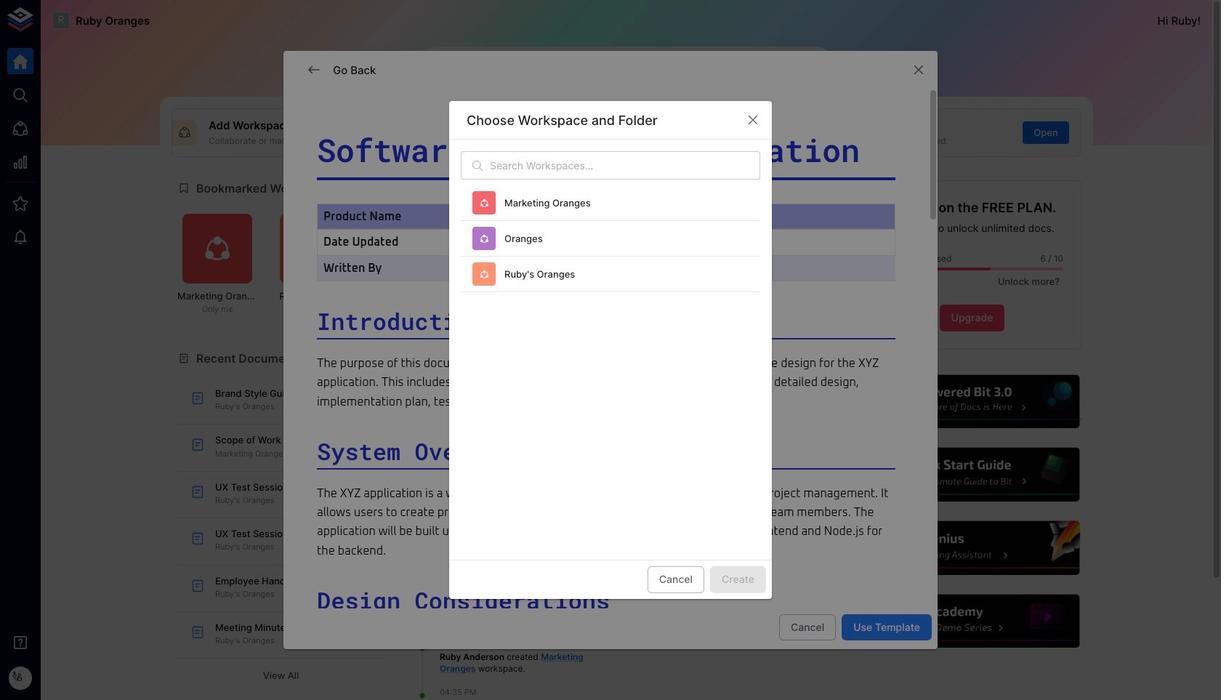Task type: vqa. For each thing, say whether or not it's contained in the screenshot.
3rd help image
yes



Task type: locate. For each thing, give the bounding box(es) containing it.
3 help image from the top
[[863, 520, 1082, 577]]

dialog
[[284, 51, 938, 700], [450, 101, 772, 599]]

help image
[[863, 373, 1082, 431], [863, 446, 1082, 504], [863, 520, 1082, 577], [863, 593, 1082, 651]]



Task type: describe. For each thing, give the bounding box(es) containing it.
4 help image from the top
[[863, 593, 1082, 651]]

1 help image from the top
[[863, 373, 1082, 431]]

2 help image from the top
[[863, 446, 1082, 504]]

Search Workspaces... text field
[[490, 152, 761, 180]]



